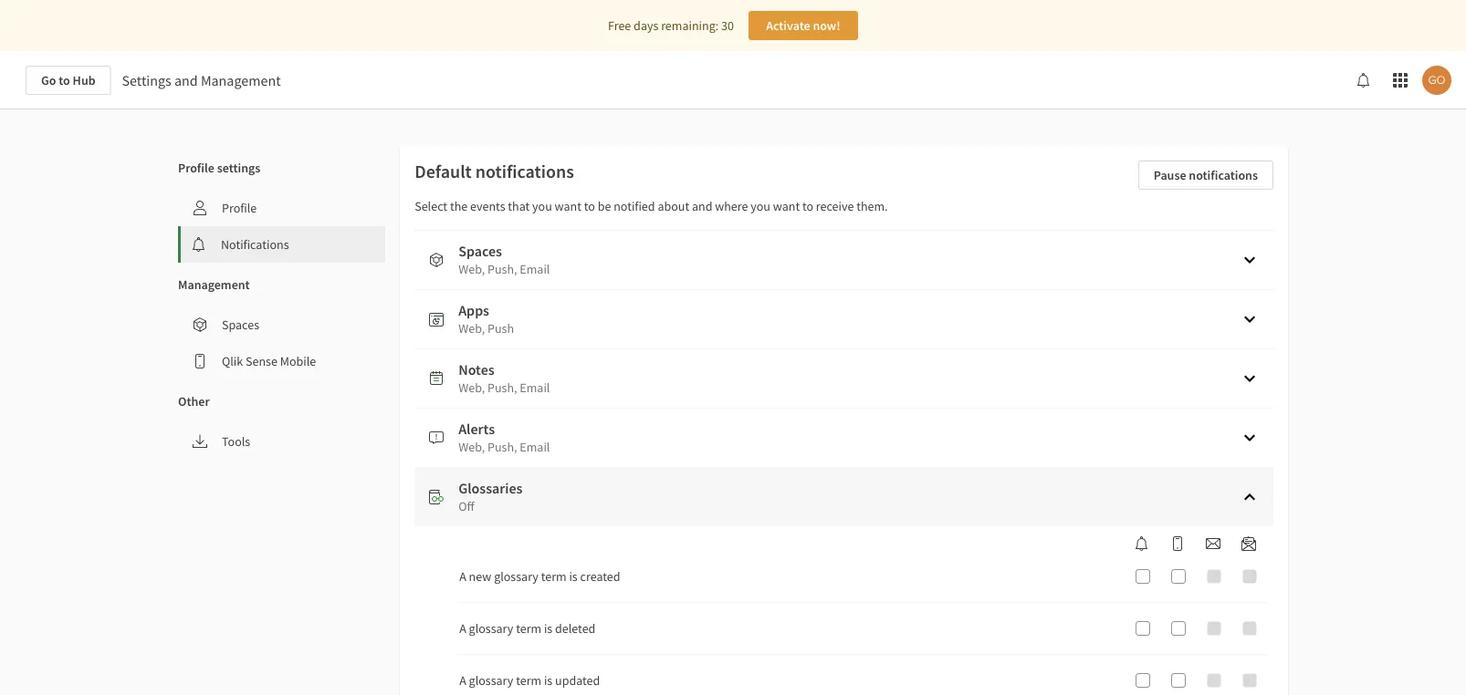 Task type: locate. For each thing, give the bounding box(es) containing it.
2 vertical spatial term
[[516, 673, 542, 690]]

notifications bundled in a daily email digest image
[[1242, 537, 1257, 552]]

web, for spaces
[[459, 261, 485, 278]]

3 push, from the top
[[488, 439, 517, 456]]

spaces up qlik
[[222, 317, 259, 333]]

other
[[178, 394, 210, 410]]

1 email from the top
[[520, 261, 550, 278]]

term left updated
[[516, 673, 542, 690]]

glossary down a glossary term is deleted
[[469, 673, 514, 690]]

0 horizontal spatial notifications
[[476, 160, 574, 183]]

push, down "alerts"
[[488, 439, 517, 456]]

1 horizontal spatial profile
[[222, 200, 257, 216]]

notifications when using qlik sense in a browser element
[[1128, 537, 1157, 552]]

spaces inside spaces web, push, email
[[459, 242, 502, 260]]

to left the receive
[[803, 198, 814, 215]]

1 vertical spatial profile
[[222, 200, 257, 216]]

glossaries off
[[459, 479, 523, 515]]

push,
[[488, 261, 517, 278], [488, 380, 517, 396], [488, 439, 517, 456]]

to left the be
[[584, 198, 595, 215]]

settings and management
[[122, 71, 281, 90]]

management down notifications
[[178, 277, 250, 293]]

0 horizontal spatial profile
[[178, 160, 214, 176]]

is
[[569, 569, 578, 585], [544, 621, 553, 637], [544, 673, 553, 690]]

push, inside spaces web, push, email
[[488, 261, 517, 278]]

want left the be
[[555, 198, 582, 215]]

3 email from the top
[[520, 439, 550, 456]]

glossary
[[494, 569, 539, 585], [469, 621, 514, 637], [469, 673, 514, 690]]

events
[[470, 198, 506, 215]]

1 horizontal spatial and
[[692, 198, 713, 215]]

email inside spaces web, push, email
[[520, 261, 550, 278]]

the
[[450, 198, 468, 215]]

remaining:
[[661, 17, 719, 34]]

is for deleted
[[544, 621, 553, 637]]

qlik sense mobile link
[[178, 343, 386, 380]]

tools link
[[178, 424, 386, 460]]

apps
[[459, 301, 490, 320]]

pause notifications
[[1154, 167, 1258, 184]]

2 vertical spatial glossary
[[469, 673, 514, 690]]

web, down "alerts"
[[459, 439, 485, 456]]

1 vertical spatial email
[[520, 380, 550, 396]]

0 vertical spatial email
[[520, 261, 550, 278]]

email up alerts web, push, email
[[520, 380, 550, 396]]

spaces for spaces
[[222, 317, 259, 333]]

2 push, from the top
[[488, 380, 517, 396]]

about
[[658, 198, 690, 215]]

3 a from the top
[[460, 673, 467, 690]]

to
[[59, 72, 70, 89], [584, 198, 595, 215], [803, 198, 814, 215]]

updated
[[555, 673, 600, 690]]

1 want from the left
[[555, 198, 582, 215]]

0 horizontal spatial spaces
[[222, 317, 259, 333]]

a down a glossary term is deleted
[[460, 673, 467, 690]]

0 horizontal spatial and
[[174, 71, 198, 90]]

web, down notes
[[459, 380, 485, 396]]

push, down notes
[[488, 380, 517, 396]]

1 vertical spatial term
[[516, 621, 542, 637]]

1 horizontal spatial you
[[751, 198, 771, 215]]

glossary right new
[[494, 569, 539, 585]]

go to hub link
[[26, 66, 111, 95]]

default notifications
[[415, 160, 574, 183]]

notifications inside button
[[1189, 167, 1258, 184]]

profile
[[178, 160, 214, 176], [222, 200, 257, 216]]

0 horizontal spatial you
[[533, 198, 552, 215]]

0 vertical spatial management
[[201, 71, 281, 90]]

notifications bundled in a daily email digest element
[[1235, 537, 1264, 552]]

push, for spaces
[[488, 261, 517, 278]]

notifications right "pause" in the top of the page
[[1189, 167, 1258, 184]]

2 vertical spatial push,
[[488, 439, 517, 456]]

0 vertical spatial profile
[[178, 160, 214, 176]]

notifications up that at left
[[476, 160, 574, 183]]

is left updated
[[544, 673, 553, 690]]

spaces inside spaces link
[[222, 317, 259, 333]]

profile for profile settings
[[178, 160, 214, 176]]

a for a new glossary term is created
[[460, 569, 467, 585]]

qlik
[[222, 353, 243, 370]]

free days remaining: 30
[[608, 17, 734, 34]]

tools
[[222, 434, 250, 450]]

web, inside spaces web, push, email
[[459, 261, 485, 278]]

0 vertical spatial push,
[[488, 261, 517, 278]]

a glossary term is updated
[[460, 673, 600, 690]]

email for alerts
[[520, 439, 550, 456]]

0 vertical spatial a
[[460, 569, 467, 585]]

a for a glossary term is updated
[[460, 673, 467, 690]]

1 vertical spatial glossary
[[469, 621, 514, 637]]

web, inside notes web, push, email
[[459, 380, 485, 396]]

want left the receive
[[773, 198, 800, 215]]

want
[[555, 198, 582, 215], [773, 198, 800, 215]]

push, for alerts
[[488, 439, 517, 456]]

2 vertical spatial a
[[460, 673, 467, 690]]

2 a from the top
[[460, 621, 467, 637]]

1 web, from the top
[[459, 261, 485, 278]]

is left 'created'
[[569, 569, 578, 585]]

email
[[520, 261, 550, 278], [520, 380, 550, 396], [520, 439, 550, 456]]

1 push, from the top
[[488, 261, 517, 278]]

email inside notes web, push, email
[[520, 380, 550, 396]]

1 horizontal spatial spaces
[[459, 242, 502, 260]]

is left deleted
[[544, 621, 553, 637]]

to right go
[[59, 72, 70, 89]]

profile left settings
[[178, 160, 214, 176]]

2 horizontal spatial to
[[803, 198, 814, 215]]

profile settings
[[178, 160, 261, 176]]

web, inside apps web, push
[[459, 321, 485, 337]]

1 vertical spatial a
[[460, 621, 467, 637]]

term left 'created'
[[541, 569, 567, 585]]

a
[[460, 569, 467, 585], [460, 621, 467, 637], [460, 673, 467, 690]]

notes
[[459, 361, 495, 379]]

term left deleted
[[516, 621, 542, 637]]

and right about
[[692, 198, 713, 215]]

1 horizontal spatial want
[[773, 198, 800, 215]]

spaces
[[459, 242, 502, 260], [222, 317, 259, 333]]

term
[[541, 569, 567, 585], [516, 621, 542, 637], [516, 673, 542, 690]]

select the events that you want to be notified about and where you want to receive them.
[[415, 198, 888, 215]]

you right where
[[751, 198, 771, 215]]

4 web, from the top
[[459, 439, 485, 456]]

a up a glossary term is updated
[[460, 621, 467, 637]]

spaces link
[[178, 307, 386, 343]]

email down that at left
[[520, 261, 550, 278]]

go to hub
[[41, 72, 95, 89]]

management up settings
[[201, 71, 281, 90]]

notifications when using qlik sense in a browser image
[[1135, 537, 1150, 552]]

push, inside notes web, push, email
[[488, 380, 517, 396]]

pause notifications button
[[1139, 161, 1274, 190]]

1 vertical spatial is
[[544, 621, 553, 637]]

2 vertical spatial email
[[520, 439, 550, 456]]

profile up notifications
[[222, 200, 257, 216]]

0 horizontal spatial want
[[555, 198, 582, 215]]

1 horizontal spatial notifications
[[1189, 167, 1258, 184]]

and
[[174, 71, 198, 90], [692, 198, 713, 215]]

where
[[715, 198, 748, 215]]

1 vertical spatial push,
[[488, 380, 517, 396]]

management
[[201, 71, 281, 90], [178, 277, 250, 293]]

you right that at left
[[533, 198, 552, 215]]

and right settings
[[174, 71, 198, 90]]

2 you from the left
[[751, 198, 771, 215]]

0 vertical spatial glossary
[[494, 569, 539, 585]]

push, inside alerts web, push, email
[[488, 439, 517, 456]]

a glossary term is deleted
[[460, 621, 596, 637]]

web, down apps
[[459, 321, 485, 337]]

0 vertical spatial spaces
[[459, 242, 502, 260]]

free
[[608, 17, 631, 34]]

glossary down new
[[469, 621, 514, 637]]

1 a from the top
[[460, 569, 467, 585]]

activate now! link
[[749, 11, 858, 40]]

a left new
[[460, 569, 467, 585]]

2 email from the top
[[520, 380, 550, 396]]

a for a glossary term is deleted
[[460, 621, 467, 637]]

a new glossary term is created
[[460, 569, 621, 585]]

web,
[[459, 261, 485, 278], [459, 321, 485, 337], [459, 380, 485, 396], [459, 439, 485, 456]]

now!
[[813, 17, 841, 34]]

1 vertical spatial management
[[178, 277, 250, 293]]

notifications
[[221, 237, 289, 253]]

default
[[415, 160, 472, 183]]

1 vertical spatial spaces
[[222, 317, 259, 333]]

email up glossaries
[[520, 439, 550, 456]]

glossaries
[[459, 479, 523, 498]]

qlik sense mobile
[[222, 353, 316, 370]]

email inside alerts web, push, email
[[520, 439, 550, 456]]

web, inside alerts web, push, email
[[459, 439, 485, 456]]

2 vertical spatial is
[[544, 673, 553, 690]]

2 web, from the top
[[459, 321, 485, 337]]

3 web, from the top
[[459, 380, 485, 396]]

you
[[533, 198, 552, 215], [751, 198, 771, 215]]

push, up apps
[[488, 261, 517, 278]]

new
[[469, 569, 492, 585]]

notifications
[[476, 160, 574, 183], [1189, 167, 1258, 184]]

profile for profile
[[222, 200, 257, 216]]

spaces down events on the top left of the page
[[459, 242, 502, 260]]

notified
[[614, 198, 655, 215]]

web, up apps
[[459, 261, 485, 278]]



Task type: describe. For each thing, give the bounding box(es) containing it.
0 horizontal spatial to
[[59, 72, 70, 89]]

created
[[580, 569, 621, 585]]

spaces for spaces web, push, email
[[459, 242, 502, 260]]

that
[[508, 198, 530, 215]]

0 vertical spatial and
[[174, 71, 198, 90]]

them.
[[857, 198, 888, 215]]

web, for notes
[[459, 380, 485, 396]]

deleted
[[555, 621, 596, 637]]

term for deleted
[[516, 621, 542, 637]]

glossary for a glossary term is deleted
[[469, 621, 514, 637]]

spaces web, push, email
[[459, 242, 550, 278]]

days
[[634, 17, 659, 34]]

2 want from the left
[[773, 198, 800, 215]]

30
[[721, 17, 734, 34]]

0 vertical spatial term
[[541, 569, 567, 585]]

1 you from the left
[[533, 198, 552, 215]]

sense
[[246, 353, 278, 370]]

off
[[459, 499, 475, 515]]

settings
[[217, 160, 261, 176]]

receive
[[816, 198, 854, 215]]

glossary for a glossary term is updated
[[469, 673, 514, 690]]

gary orlando image
[[1423, 66, 1452, 95]]

pause
[[1154, 167, 1187, 184]]

email for spaces
[[520, 261, 550, 278]]

select
[[415, 198, 448, 215]]

push
[[488, 321, 514, 337]]

alerts
[[459, 420, 495, 438]]

go
[[41, 72, 56, 89]]

notes web, push, email
[[459, 361, 550, 396]]

notifications sent to your email image
[[1206, 537, 1221, 552]]

0 vertical spatial is
[[569, 569, 578, 585]]

push notifications in qlik sense mobile element
[[1164, 537, 1193, 552]]

push notifications in qlik sense mobile image
[[1171, 537, 1185, 552]]

activate now!
[[766, 17, 841, 34]]

apps web, push
[[459, 301, 514, 337]]

alerts web, push, email
[[459, 420, 550, 456]]

hub
[[73, 72, 95, 89]]

notifications for pause notifications
[[1189, 167, 1258, 184]]

web, for apps
[[459, 321, 485, 337]]

1 vertical spatial and
[[692, 198, 713, 215]]

is for updated
[[544, 673, 553, 690]]

email for notes
[[520, 380, 550, 396]]

notifications link
[[181, 226, 386, 263]]

notifications sent to your email element
[[1199, 537, 1228, 552]]

mobile
[[280, 353, 316, 370]]

term for updated
[[516, 673, 542, 690]]

activate
[[766, 17, 811, 34]]

web, for alerts
[[459, 439, 485, 456]]

settings
[[122, 71, 172, 90]]

notifications for default notifications
[[476, 160, 574, 183]]

profile link
[[178, 190, 386, 226]]

push, for notes
[[488, 380, 517, 396]]

be
[[598, 198, 611, 215]]

1 horizontal spatial to
[[584, 198, 595, 215]]



Task type: vqa. For each thing, say whether or not it's contained in the screenshot.
onboarding
no



